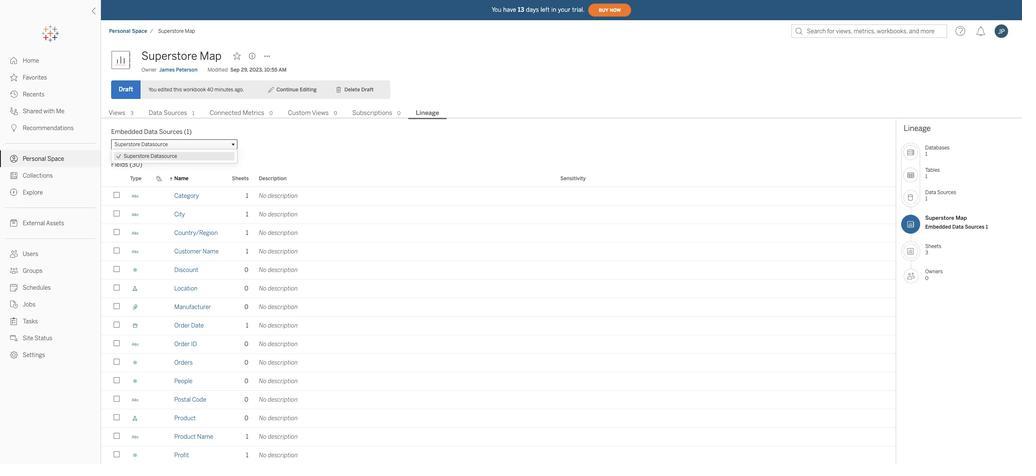 Task type: vqa. For each thing, say whether or not it's contained in the screenshot.
Personal within Main Navigation. Press the Up and Down arrow keys to access links. ELEMENT
yes



Task type: locate. For each thing, give the bounding box(es) containing it.
by text only_f5he34f image for collections
[[10, 172, 18, 179]]

name for product name
[[197, 433, 213, 441]]

discrete text field image for category
[[130, 192, 140, 200]]

hierarchy field image
[[130, 285, 140, 292], [130, 415, 140, 422]]

2 hierarchy field image from the top
[[130, 415, 140, 422]]

1 horizontal spatial map
[[200, 49, 222, 63]]

no description for location
[[259, 285, 298, 292]]

by text only_f5he34f image for settings
[[10, 351, 18, 359]]

8 description from the top
[[268, 322, 298, 329]]

3 no from the top
[[259, 230, 267, 237]]

orders
[[174, 359, 193, 366]]

0 horizontal spatial lineage
[[416, 109, 439, 117]]

workbook image
[[111, 48, 136, 73]]

jobs link
[[0, 296, 101, 313]]

1 vertical spatial order
[[174, 341, 190, 348]]

no description for order id
[[259, 341, 298, 348]]

12 no from the top
[[259, 396, 267, 404]]

manufacturer
[[174, 304, 211, 311]]

space up collections link
[[47, 155, 64, 163]]

recommendations
[[23, 125, 74, 132]]

12 row from the top
[[101, 391, 896, 409]]

by text only_f5he34f image left explore
[[10, 189, 18, 196]]

superstore datasource up (30)
[[124, 153, 177, 159]]

home
[[23, 57, 39, 64]]

now
[[610, 7, 621, 13]]

3 continuous number field image from the top
[[130, 452, 140, 459]]

people link
[[174, 372, 193, 390]]

29,
[[241, 67, 248, 73]]

by text only_f5he34f image left the favorites
[[10, 74, 18, 81]]

personal up collections
[[23, 155, 46, 163]]

4 by text only_f5he34f image from the top
[[10, 172, 18, 179]]

by text only_f5he34f image inside the shared with me "link"
[[10, 107, 18, 115]]

3 down draft
[[131, 110, 134, 116]]

superstore up fields (30)
[[115, 142, 140, 147]]

1 no from the top
[[259, 192, 267, 200]]

space
[[132, 28, 147, 34], [47, 155, 64, 163]]

1 vertical spatial datasource
[[151, 153, 177, 159]]

4 row from the top
[[101, 243, 896, 261]]

owner james peterson
[[142, 67, 198, 73]]

name inside customer name link
[[203, 248, 219, 255]]

0 horizontal spatial views
[[109, 109, 125, 117]]

you left have
[[492, 6, 502, 13]]

1 order from the top
[[174, 322, 190, 329]]

8 row from the top
[[101, 317, 896, 335]]

10 no description from the top
[[259, 359, 298, 366]]

2 continuous number field image from the top
[[130, 378, 140, 385]]

personal for personal space /
[[109, 28, 131, 34]]

4 no from the top
[[259, 248, 267, 255]]

by text only_f5he34f image left settings
[[10, 351, 18, 359]]

0 vertical spatial personal space link
[[109, 28, 148, 35]]

by text only_f5he34f image inside the external assets link
[[10, 219, 18, 227]]

3 description from the top
[[268, 230, 298, 237]]

by text only_f5he34f image inside recents link
[[10, 91, 18, 98]]

data inside 'superstore map embedded data sources 1'
[[953, 224, 964, 230]]

by text only_f5he34f image left schedules
[[10, 284, 18, 291]]

9 by text only_f5he34f image from the top
[[10, 334, 18, 342]]

row
[[101, 187, 896, 206], [101, 206, 896, 224], [101, 224, 896, 243], [101, 243, 896, 261], [101, 261, 896, 280], [101, 280, 896, 298], [101, 298, 896, 317], [101, 317, 896, 335], [101, 335, 896, 354], [101, 354, 896, 372], [101, 372, 896, 391], [101, 391, 896, 409], [101, 409, 896, 428], [101, 428, 896, 446], [101, 446, 896, 464]]

2 product from the top
[[174, 433, 196, 441]]

superstore map main content
[[101, 42, 1023, 464]]

by text only_f5he34f image inside explore link
[[10, 189, 18, 196]]

personal for personal space
[[23, 155, 46, 163]]

0
[[270, 110, 273, 116], [334, 110, 337, 116], [398, 110, 401, 116], [245, 267, 249, 274], [926, 275, 929, 281], [245, 285, 249, 292], [245, 304, 249, 311], [245, 341, 249, 348], [245, 359, 249, 366], [245, 378, 249, 385], [245, 396, 249, 404], [245, 415, 249, 422]]

1 vertical spatial product
[[174, 433, 196, 441]]

lineage
[[416, 109, 439, 117], [904, 124, 931, 133]]

discrete text field image for country/region
[[130, 230, 140, 237]]

5 no from the top
[[259, 267, 267, 274]]

by text only_f5he34f image inside recommendations link
[[10, 124, 18, 132]]

0 vertical spatial lineage
[[416, 109, 439, 117]]

1 no description from the top
[[259, 192, 298, 200]]

8 by text only_f5he34f image from the top
[[10, 318, 18, 325]]

12 no description from the top
[[259, 396, 298, 404]]

row containing customer name
[[101, 243, 896, 261]]

product name
[[174, 433, 213, 441]]

1 discrete text field image from the top
[[130, 192, 140, 200]]

name for customer name
[[203, 248, 219, 255]]

by text only_f5he34f image left home
[[10, 57, 18, 64]]

superstore map
[[158, 28, 195, 34], [142, 49, 222, 63]]

6 no description from the top
[[259, 285, 298, 292]]

0 vertical spatial product
[[174, 415, 196, 422]]

0 vertical spatial hierarchy field image
[[130, 285, 140, 292]]

2 no description from the top
[[259, 211, 298, 218]]

2 views from the left
[[312, 109, 329, 117]]

2 vertical spatial name
[[197, 433, 213, 441]]

personal up workbook image on the left of page
[[109, 28, 131, 34]]

grid
[[101, 171, 896, 464]]

by text only_f5he34f image inside 'favorites' link
[[10, 74, 18, 81]]

0 vertical spatial superstore datasource
[[115, 142, 168, 147]]

9 no description from the top
[[259, 341, 298, 348]]

code
[[192, 396, 206, 404]]

superstore inside 'superstore map embedded data sources 1'
[[926, 215, 955, 221]]

2 no from the top
[[259, 211, 267, 218]]

datasource down superstore datasource dropdown button
[[151, 153, 177, 159]]

category
[[174, 192, 199, 200]]

6 row from the top
[[101, 280, 896, 298]]

11 no from the top
[[259, 378, 267, 385]]

superstore right 'embedded data sources' "icon"
[[926, 215, 955, 221]]

1 horizontal spatial sheets
[[926, 243, 942, 249]]

custom
[[288, 109, 311, 117]]

order id link
[[174, 335, 197, 353]]

superstore datasource down "embedded data sources (1)"
[[115, 142, 168, 147]]

2 vertical spatial map
[[956, 215, 968, 221]]

superstore up owner james peterson at the top of page
[[142, 49, 197, 63]]

favorites
[[23, 74, 47, 81]]

0 vertical spatial you
[[492, 6, 502, 13]]

13 no from the top
[[259, 415, 267, 422]]

row containing manufacturer
[[101, 298, 896, 317]]

name inside product name link
[[197, 433, 213, 441]]

5 discrete text field image from the top
[[130, 433, 140, 441]]

datasource
[[141, 142, 168, 147], [151, 153, 177, 159]]

6 description from the top
[[268, 285, 298, 292]]

order left date
[[174, 322, 190, 329]]

personal inside main navigation. press the up and down arrow keys to access links. element
[[23, 155, 46, 163]]

3 inside sub-spaces tab list
[[131, 110, 134, 116]]

2 by text only_f5he34f image from the top
[[10, 107, 18, 115]]

0 vertical spatial 3
[[131, 110, 134, 116]]

by text only_f5he34f image left recommendations
[[10, 124, 18, 132]]

1 inside 'superstore map embedded data sources 1'
[[986, 224, 989, 230]]

13 description from the top
[[268, 415, 298, 422]]

15 description from the top
[[268, 452, 298, 459]]

description for category
[[268, 192, 298, 200]]

10 description from the top
[[268, 359, 298, 366]]

city link
[[174, 206, 185, 224]]

5 by text only_f5he34f image from the top
[[10, 189, 18, 196]]

description
[[268, 192, 298, 200], [268, 211, 298, 218], [268, 230, 298, 237], [268, 248, 298, 255], [268, 267, 298, 274], [268, 285, 298, 292], [268, 304, 298, 311], [268, 322, 298, 329], [268, 341, 298, 348], [268, 359, 298, 366], [268, 378, 298, 385], [268, 396, 298, 404], [268, 415, 298, 422], [268, 433, 298, 441], [268, 452, 298, 459]]

hierarchy field image for product
[[130, 415, 140, 422]]

by text only_f5he34f image for personal space
[[10, 155, 18, 163]]

product down 'postal'
[[174, 415, 196, 422]]

product for product name
[[174, 433, 196, 441]]

6 no from the top
[[259, 285, 267, 292]]

1 vertical spatial continuous number field image
[[130, 378, 140, 385]]

1 vertical spatial name
[[203, 248, 219, 255]]

personal space link left /
[[109, 28, 148, 35]]

views
[[109, 109, 125, 117], [312, 109, 329, 117]]

order left id on the bottom left of the page
[[174, 341, 190, 348]]

2 vertical spatial continuous number field image
[[130, 452, 140, 459]]

map inside 'superstore map embedded data sources 1'
[[956, 215, 968, 221]]

embedded up sheets 3
[[926, 224, 952, 230]]

4 description from the top
[[268, 248, 298, 255]]

10 no from the top
[[259, 359, 267, 366]]

by text only_f5he34f image inside collections link
[[10, 172, 18, 179]]

schedules
[[23, 284, 51, 291]]

order
[[174, 322, 190, 329], [174, 341, 190, 348]]

9 description from the top
[[268, 341, 298, 348]]

product down product link
[[174, 433, 196, 441]]

by text only_f5he34f image for users
[[10, 250, 18, 258]]

no for category
[[259, 192, 267, 200]]

no description for city
[[259, 211, 298, 218]]

no description for product name
[[259, 433, 298, 441]]

order id
[[174, 341, 197, 348]]

no description for postal code
[[259, 396, 298, 404]]

this
[[174, 87, 182, 93]]

datasource inside dropdown button
[[141, 142, 168, 147]]

trial.
[[572, 6, 585, 13]]

1 vertical spatial personal
[[23, 155, 46, 163]]

you for you edited this workbook 40 minutes ago.
[[148, 87, 157, 93]]

by text only_f5he34f image for site status
[[10, 334, 18, 342]]

5 description from the top
[[268, 267, 298, 274]]

1 horizontal spatial lineage
[[904, 124, 931, 133]]

subscriptions
[[352, 109, 393, 117]]

row containing discount
[[101, 261, 896, 280]]

1 hierarchy field image from the top
[[130, 285, 140, 292]]

order inside order date link
[[174, 322, 190, 329]]

by text only_f5he34f image inside groups link
[[10, 267, 18, 275]]

1 vertical spatial you
[[148, 87, 157, 93]]

1 vertical spatial map
[[200, 49, 222, 63]]

5 row from the top
[[101, 261, 896, 280]]

by text only_f5he34f image for favorites
[[10, 74, 18, 81]]

no for country/region
[[259, 230, 267, 237]]

row group containing category
[[101, 187, 896, 464]]

you for you have 13 days left in your trial.
[[492, 6, 502, 13]]

1 by text only_f5he34f image from the top
[[10, 91, 18, 98]]

sheets for sheets 3
[[926, 243, 942, 249]]

2 horizontal spatial map
[[956, 215, 968, 221]]

personal space link up collections
[[0, 150, 101, 167]]

databases image
[[904, 145, 919, 160]]

sources inside sub-spaces tab list
[[164, 109, 187, 117]]

by text only_f5he34f image for shared with me
[[10, 107, 18, 115]]

10 row from the top
[[101, 354, 896, 372]]

1 product from the top
[[174, 415, 196, 422]]

space left /
[[132, 28, 147, 34]]

15 no description from the top
[[259, 452, 298, 459]]

3 right sheets image
[[926, 250, 929, 256]]

in
[[552, 6, 557, 13]]

personal space
[[23, 155, 64, 163]]

1 vertical spatial sheets
[[926, 243, 942, 249]]

you inside superstore map main content
[[148, 87, 157, 93]]

you left edited at the top
[[148, 87, 157, 93]]

customer
[[174, 248, 201, 255]]

order date link
[[174, 317, 204, 335]]

datasource for superstore datasource dropdown button
[[141, 142, 168, 147]]

by text only_f5he34f image left recents on the top left of page
[[10, 91, 18, 98]]

1 vertical spatial hierarchy field image
[[130, 415, 140, 422]]

superstore datasource inside list box
[[124, 153, 177, 159]]

7 description from the top
[[268, 304, 298, 311]]

0 vertical spatial order
[[174, 322, 190, 329]]

column header
[[106, 171, 125, 187]]

40
[[207, 87, 214, 93]]

discrete text field image
[[130, 248, 140, 255], [130, 341, 140, 348]]

no description
[[259, 192, 298, 200], [259, 211, 298, 218], [259, 230, 298, 237], [259, 248, 298, 255], [259, 267, 298, 274], [259, 285, 298, 292], [259, 304, 298, 311], [259, 322, 298, 329], [259, 341, 298, 348], [259, 359, 298, 366], [259, 378, 298, 385], [259, 396, 298, 404], [259, 415, 298, 422], [259, 433, 298, 441], [259, 452, 298, 459]]

1 vertical spatial superstore datasource
[[124, 153, 177, 159]]

0 inside owners 0
[[926, 275, 929, 281]]

7 no description from the top
[[259, 304, 298, 311]]

data sources image
[[904, 190, 919, 205]]

superstore datasource for 'superstore datasource' list box
[[124, 153, 177, 159]]

13 no description from the top
[[259, 415, 298, 422]]

discount
[[174, 267, 198, 274]]

2 discrete text field image from the top
[[130, 211, 140, 218]]

0 horizontal spatial personal space link
[[0, 150, 101, 167]]

1 horizontal spatial space
[[132, 28, 147, 34]]

0 horizontal spatial personal
[[23, 155, 46, 163]]

owners
[[926, 269, 943, 275]]

datasource down "embedded data sources (1)"
[[141, 142, 168, 147]]

external
[[23, 220, 45, 227]]

13 row from the top
[[101, 409, 896, 428]]

by text only_f5he34f image left groups
[[10, 267, 18, 275]]

row group inside superstore map main content
[[101, 187, 896, 464]]

description for product
[[268, 415, 298, 422]]

9 no from the top
[[259, 341, 267, 348]]

1 vertical spatial 3
[[926, 250, 929, 256]]

by text only_f5he34f image
[[10, 57, 18, 64], [10, 74, 18, 81], [10, 155, 18, 163], [10, 219, 18, 227], [10, 284, 18, 291], [10, 301, 18, 308], [10, 351, 18, 359]]

1 horizontal spatial personal
[[109, 28, 131, 34]]

james peterson link
[[159, 66, 198, 74]]

0 vertical spatial personal
[[109, 28, 131, 34]]

by text only_f5he34f image inside home link
[[10, 57, 18, 64]]

row group
[[101, 187, 896, 464]]

personal
[[109, 28, 131, 34], [23, 155, 46, 163]]

sensitivity
[[561, 176, 586, 182]]

by text only_f5he34f image left personal space
[[10, 155, 18, 163]]

country/region link
[[174, 224, 218, 242]]

1 horizontal spatial 3
[[926, 250, 929, 256]]

7 no from the top
[[259, 304, 267, 311]]

3 by text only_f5he34f image from the top
[[10, 124, 18, 132]]

discrete date field image
[[130, 322, 140, 329]]

3 row from the top
[[101, 224, 896, 243]]

by text only_f5he34f image inside users link
[[10, 250, 18, 258]]

14 no from the top
[[259, 433, 267, 441]]

tasks link
[[0, 313, 101, 330]]

15 no from the top
[[259, 452, 267, 459]]

7 row from the top
[[101, 298, 896, 317]]

data
[[149, 109, 162, 117], [144, 128, 158, 136], [926, 189, 937, 195], [953, 224, 964, 230]]

ago.
[[235, 87, 244, 93]]

5 no description from the top
[[259, 267, 298, 274]]

7 by text only_f5he34f image from the top
[[10, 351, 18, 359]]

11 row from the top
[[101, 372, 896, 391]]

embedded up fields (30)
[[111, 128, 143, 136]]

2 description from the top
[[268, 211, 298, 218]]

1 vertical spatial embedded
[[926, 224, 952, 230]]

continuous number field image for profit
[[130, 452, 140, 459]]

sheets right sheets image
[[926, 243, 942, 249]]

datasource inside list box
[[151, 153, 177, 159]]

sheets left description
[[232, 176, 249, 182]]

description for people
[[268, 378, 298, 385]]

0 vertical spatial discrete text field image
[[130, 248, 140, 255]]

by text only_f5he34f image inside 'tasks' "link"
[[10, 318, 18, 325]]

12 description from the top
[[268, 396, 298, 404]]

description for customer name
[[268, 248, 298, 255]]

description for city
[[268, 211, 298, 218]]

edited
[[158, 87, 172, 93]]

14 description from the top
[[268, 433, 298, 441]]

4 discrete text field image from the top
[[130, 396, 140, 404]]

no for product
[[259, 415, 267, 422]]

8 no from the top
[[259, 322, 267, 329]]

1 description from the top
[[268, 192, 298, 200]]

by text only_f5he34f image left collections
[[10, 172, 18, 179]]

site status
[[23, 335, 52, 342]]

by text only_f5he34f image left shared
[[10, 107, 18, 115]]

0 horizontal spatial you
[[148, 87, 157, 93]]

by text only_f5he34f image inside jobs link
[[10, 301, 18, 308]]

4 no description from the top
[[259, 248, 298, 255]]

by text only_f5he34f image left external
[[10, 219, 18, 227]]

external assets link
[[0, 215, 101, 232]]

1 by text only_f5he34f image from the top
[[10, 57, 18, 64]]

no description for orders
[[259, 359, 298, 366]]

0 horizontal spatial embedded
[[111, 128, 143, 136]]

by text only_f5he34f image left jobs at bottom left
[[10, 301, 18, 308]]

2 by text only_f5he34f image from the top
[[10, 74, 18, 81]]

Search for views, metrics, workbooks, and more text field
[[792, 24, 948, 38]]

2 row from the top
[[101, 206, 896, 224]]

1 continuous number field image from the top
[[130, 267, 140, 274]]

11 description from the top
[[268, 378, 298, 385]]

superstore datasource inside dropdown button
[[115, 142, 168, 147]]

am
[[279, 67, 287, 73]]

1 vertical spatial space
[[47, 155, 64, 163]]

groups link
[[0, 262, 101, 279]]

sep
[[230, 67, 240, 73]]

minutes
[[215, 87, 233, 93]]

2 order from the top
[[174, 341, 190, 348]]

collections link
[[0, 167, 101, 184]]

sheets image
[[904, 244, 919, 259]]

superstore up (30)
[[124, 153, 150, 159]]

no for people
[[259, 378, 267, 385]]

0 vertical spatial sheets
[[232, 176, 249, 182]]

sheets
[[232, 176, 249, 182], [926, 243, 942, 249]]

navigation panel element
[[0, 25, 101, 364]]

14 row from the top
[[101, 428, 896, 446]]

row containing orders
[[101, 354, 896, 372]]

1 discrete text field image from the top
[[130, 248, 140, 255]]

1 vertical spatial superstore map
[[142, 49, 222, 63]]

views right custom
[[312, 109, 329, 117]]

13
[[518, 6, 525, 13]]

by text only_f5he34f image left "users"
[[10, 250, 18, 258]]

space inside main navigation. press the up and down arrow keys to access links. element
[[47, 155, 64, 163]]

schedules link
[[0, 279, 101, 296]]

3 discrete text field image from the top
[[130, 230, 140, 237]]

by text only_f5he34f image for schedules
[[10, 284, 18, 291]]

8 no description from the top
[[259, 322, 298, 329]]

(30)
[[130, 161, 143, 168]]

15 row from the top
[[101, 446, 896, 464]]

7 by text only_f5he34f image from the top
[[10, 267, 18, 275]]

you edited this workbook 40 minutes ago.
[[148, 87, 244, 93]]

6 by text only_f5he34f image from the top
[[10, 250, 18, 258]]

11 no description from the top
[[259, 378, 298, 385]]

1 row from the top
[[101, 187, 896, 206]]

by text only_f5he34f image inside settings link
[[10, 351, 18, 359]]

description
[[259, 176, 287, 182]]

row containing product name
[[101, 428, 896, 446]]

superstore map up the james peterson link in the left top of the page
[[142, 49, 222, 63]]

3 no description from the top
[[259, 230, 298, 237]]

0 horizontal spatial sheets
[[232, 176, 249, 182]]

0 vertical spatial datasource
[[141, 142, 168, 147]]

discrete text field image
[[130, 192, 140, 200], [130, 211, 140, 218], [130, 230, 140, 237], [130, 396, 140, 404], [130, 433, 140, 441]]

9 row from the top
[[101, 335, 896, 354]]

no description for order date
[[259, 322, 298, 329]]

0 vertical spatial continuous number field image
[[130, 267, 140, 274]]

0 vertical spatial map
[[185, 28, 195, 34]]

1 vertical spatial discrete text field image
[[130, 341, 140, 348]]

14 no description from the top
[[259, 433, 298, 441]]

superstore map right /
[[158, 28, 195, 34]]

row containing country/region
[[101, 224, 896, 243]]

2 discrete text field image from the top
[[130, 341, 140, 348]]

continuous number field image
[[130, 267, 140, 274], [130, 378, 140, 385], [130, 452, 140, 459]]

4 by text only_f5he34f image from the top
[[10, 219, 18, 227]]

type
[[130, 176, 142, 182]]

5 by text only_f5he34f image from the top
[[10, 284, 18, 291]]

fields
[[111, 161, 128, 168]]

buy now button
[[588, 3, 632, 17]]

superstore right /
[[158, 28, 184, 34]]

order for order id
[[174, 341, 190, 348]]

no description for category
[[259, 192, 298, 200]]

metrics
[[243, 109, 264, 117]]

0 horizontal spatial space
[[47, 155, 64, 163]]

by text only_f5he34f image inside site status link
[[10, 334, 18, 342]]

0 vertical spatial space
[[132, 28, 147, 34]]

fields (30)
[[111, 161, 143, 168]]

3 by text only_f5he34f image from the top
[[10, 155, 18, 163]]

0 horizontal spatial 3
[[131, 110, 134, 116]]

owners image
[[904, 269, 919, 283]]

1 horizontal spatial you
[[492, 6, 502, 13]]

superstore map element
[[156, 28, 198, 34]]

sub-spaces tab list
[[101, 108, 1023, 119]]

1 horizontal spatial views
[[312, 109, 329, 117]]

10:55
[[264, 67, 278, 73]]

row containing postal code
[[101, 391, 896, 409]]

no for profit
[[259, 452, 267, 459]]

embedded
[[111, 128, 143, 136], [926, 224, 952, 230]]

by text only_f5he34f image for external assets
[[10, 219, 18, 227]]

1 horizontal spatial embedded
[[926, 224, 952, 230]]

data inside databases 1 tables 1 data sources 1
[[926, 189, 937, 195]]

favorites link
[[0, 69, 101, 86]]

6 by text only_f5he34f image from the top
[[10, 301, 18, 308]]

by text only_f5he34f image left tasks
[[10, 318, 18, 325]]

by text only_f5he34f image left site
[[10, 334, 18, 342]]

1 vertical spatial personal space link
[[0, 150, 101, 167]]

by text only_f5he34f image
[[10, 91, 18, 98], [10, 107, 18, 115], [10, 124, 18, 132], [10, 172, 18, 179], [10, 189, 18, 196], [10, 250, 18, 258], [10, 267, 18, 275], [10, 318, 18, 325], [10, 334, 18, 342]]

grid containing category
[[101, 171, 896, 464]]

by text only_f5he34f image inside schedules link
[[10, 284, 18, 291]]

views down draft
[[109, 109, 125, 117]]

collections
[[23, 172, 53, 179]]

description for order date
[[268, 322, 298, 329]]



Task type: describe. For each thing, give the bounding box(es) containing it.
me
[[56, 108, 65, 115]]

row containing city
[[101, 206, 896, 224]]

external assets
[[23, 220, 64, 227]]

profit link
[[174, 446, 189, 464]]

no for customer name
[[259, 248, 267, 255]]

discrete text field image for postal code
[[130, 396, 140, 404]]

explore link
[[0, 184, 101, 201]]

have
[[504, 6, 517, 13]]

continuous number field image for people
[[130, 378, 140, 385]]

description for location
[[268, 285, 298, 292]]

databases 1 tables 1 data sources 1
[[926, 145, 957, 202]]

embedded data sources (1)
[[111, 128, 192, 136]]

discrete text field image for city
[[130, 211, 140, 218]]

space for personal space
[[47, 155, 64, 163]]

column header inside superstore map main content
[[106, 171, 125, 187]]

row containing order id
[[101, 335, 896, 354]]

space for personal space /
[[132, 28, 147, 34]]

discrete text field image for product name
[[130, 433, 140, 441]]

days
[[526, 6, 539, 13]]

by text only_f5he34f image for jobs
[[10, 301, 18, 308]]

product for product
[[174, 415, 196, 422]]

databases
[[926, 145, 950, 151]]

by text only_f5he34f image for tasks
[[10, 318, 18, 325]]

no for postal code
[[259, 396, 267, 404]]

no for order date
[[259, 322, 267, 329]]

sheets for sheets
[[232, 176, 249, 182]]

grid inside superstore map main content
[[101, 171, 896, 464]]

no for order id
[[259, 341, 267, 348]]

no for city
[[259, 211, 267, 218]]

1 horizontal spatial personal space link
[[109, 28, 148, 35]]

customer name link
[[174, 243, 219, 261]]

no for orders
[[259, 359, 267, 366]]

continuous number field image for discount
[[130, 267, 140, 274]]

settings
[[23, 352, 45, 359]]

superstore inside 'superstore datasource' list box
[[124, 153, 150, 159]]

description for postal code
[[268, 396, 298, 404]]

site
[[23, 335, 33, 342]]

location
[[174, 285, 198, 292]]

3 inside sheets 3
[[926, 250, 929, 256]]

recommendations link
[[0, 120, 101, 136]]

main navigation. press the up and down arrow keys to access links. element
[[0, 52, 101, 364]]

2023,
[[250, 67, 263, 73]]

no description for customer name
[[259, 248, 298, 255]]

description for order id
[[268, 341, 298, 348]]

description for orders
[[268, 359, 298, 366]]

category link
[[174, 187, 199, 205]]

users
[[23, 251, 38, 258]]

by text only_f5he34f image for groups
[[10, 267, 18, 275]]

connected metrics
[[210, 109, 264, 117]]

sheets 3
[[926, 243, 942, 256]]

description for manufacturer
[[268, 304, 298, 311]]

data sources
[[149, 109, 187, 117]]

customer name
[[174, 248, 219, 255]]

buy
[[599, 7, 609, 13]]

users link
[[0, 246, 101, 262]]

personal space /
[[109, 28, 153, 34]]

country/region
[[174, 230, 218, 237]]

no description for manufacturer
[[259, 304, 298, 311]]

lineage inside sub-spaces tab list
[[416, 109, 439, 117]]

people
[[174, 378, 193, 385]]

embedded inside 'superstore map embedded data sources 1'
[[926, 224, 952, 230]]

orders link
[[174, 354, 193, 372]]

1 views from the left
[[109, 109, 125, 117]]

no for location
[[259, 285, 267, 292]]

by text only_f5he34f image for recents
[[10, 91, 18, 98]]

your
[[558, 6, 571, 13]]

left
[[541, 6, 550, 13]]

discrete text field image for customer name
[[130, 248, 140, 255]]

0 vertical spatial embedded
[[111, 128, 143, 136]]

with
[[43, 108, 55, 115]]

description for profit
[[268, 452, 298, 459]]

shared
[[23, 108, 42, 115]]

no for discount
[[259, 267, 267, 274]]

superstore datasource for superstore datasource dropdown button
[[115, 142, 168, 147]]

description for discount
[[268, 267, 298, 274]]

0 vertical spatial superstore map
[[158, 28, 195, 34]]

1 inside sub-spaces tab list
[[192, 110, 195, 116]]

sources inside databases 1 tables 1 data sources 1
[[938, 189, 957, 195]]

by text only_f5he34f image for home
[[10, 57, 18, 64]]

home link
[[0, 52, 101, 69]]

settings link
[[0, 347, 101, 364]]

no description for country/region
[[259, 230, 298, 237]]

no description for profit
[[259, 452, 298, 459]]

draft
[[119, 86, 133, 93]]

modified
[[208, 67, 228, 73]]

description for country/region
[[268, 230, 298, 237]]

you have 13 days left in your trial.
[[492, 6, 585, 13]]

superstore map inside main content
[[142, 49, 222, 63]]

groups
[[23, 267, 42, 275]]

status
[[35, 335, 52, 342]]

row containing order date
[[101, 317, 896, 335]]

location link
[[174, 280, 198, 298]]

1 vertical spatial lineage
[[904, 124, 931, 133]]

recents
[[23, 91, 45, 98]]

description for product name
[[268, 433, 298, 441]]

no for manufacturer
[[259, 304, 267, 311]]

no description for discount
[[259, 267, 298, 274]]

row containing people
[[101, 372, 896, 391]]

continuous number field image
[[130, 359, 140, 366]]

superstore datasource button
[[111, 139, 238, 150]]

order for order date
[[174, 322, 190, 329]]

sources inside 'superstore map embedded data sources 1'
[[966, 224, 985, 230]]

superstore inside superstore datasource dropdown button
[[115, 142, 140, 147]]

row containing profit
[[101, 446, 896, 464]]

shared with me link
[[0, 103, 101, 120]]

custom views
[[288, 109, 329, 117]]

0 horizontal spatial map
[[185, 28, 195, 34]]

postal code link
[[174, 391, 206, 409]]

discount link
[[174, 261, 198, 279]]

data inside sub-spaces tab list
[[149, 109, 162, 117]]

by text only_f5he34f image for explore
[[10, 189, 18, 196]]

row containing location
[[101, 280, 896, 298]]

profit
[[174, 452, 189, 459]]

no for product name
[[259, 433, 267, 441]]

date
[[191, 322, 204, 329]]

shared with me
[[23, 108, 65, 115]]

peterson
[[176, 67, 198, 73]]

modified sep 29, 2023, 10:55 am
[[208, 67, 287, 73]]

tables image
[[904, 168, 919, 182]]

manufacturer link
[[174, 298, 211, 316]]

row containing product
[[101, 409, 896, 428]]

james
[[159, 67, 175, 73]]

discrete text field image for order id
[[130, 341, 140, 348]]

group field image
[[130, 304, 140, 311]]

tables
[[926, 167, 941, 173]]

id
[[191, 341, 197, 348]]

(1)
[[184, 128, 192, 136]]

by text only_f5he34f image for recommendations
[[10, 124, 18, 132]]

connected
[[210, 109, 241, 117]]

/
[[150, 28, 153, 34]]

order date
[[174, 322, 204, 329]]

recents link
[[0, 86, 101, 103]]

embedded data sources image
[[902, 215, 921, 234]]

product link
[[174, 409, 196, 428]]

workbook
[[183, 87, 206, 93]]

0 vertical spatial name
[[174, 176, 189, 182]]

tasks
[[23, 318, 38, 325]]

site status link
[[0, 330, 101, 347]]

superstore datasource list box
[[112, 150, 237, 163]]

buy now
[[599, 7, 621, 13]]

no description for people
[[259, 378, 298, 385]]

jobs
[[23, 301, 36, 308]]

explore
[[23, 189, 43, 196]]

postal code
[[174, 396, 206, 404]]

hierarchy field image for location
[[130, 285, 140, 292]]

product name link
[[174, 428, 213, 446]]

assets
[[46, 220, 64, 227]]

row containing category
[[101, 187, 896, 206]]

no description for product
[[259, 415, 298, 422]]

datasource for 'superstore datasource' list box
[[151, 153, 177, 159]]

city
[[174, 211, 185, 218]]



